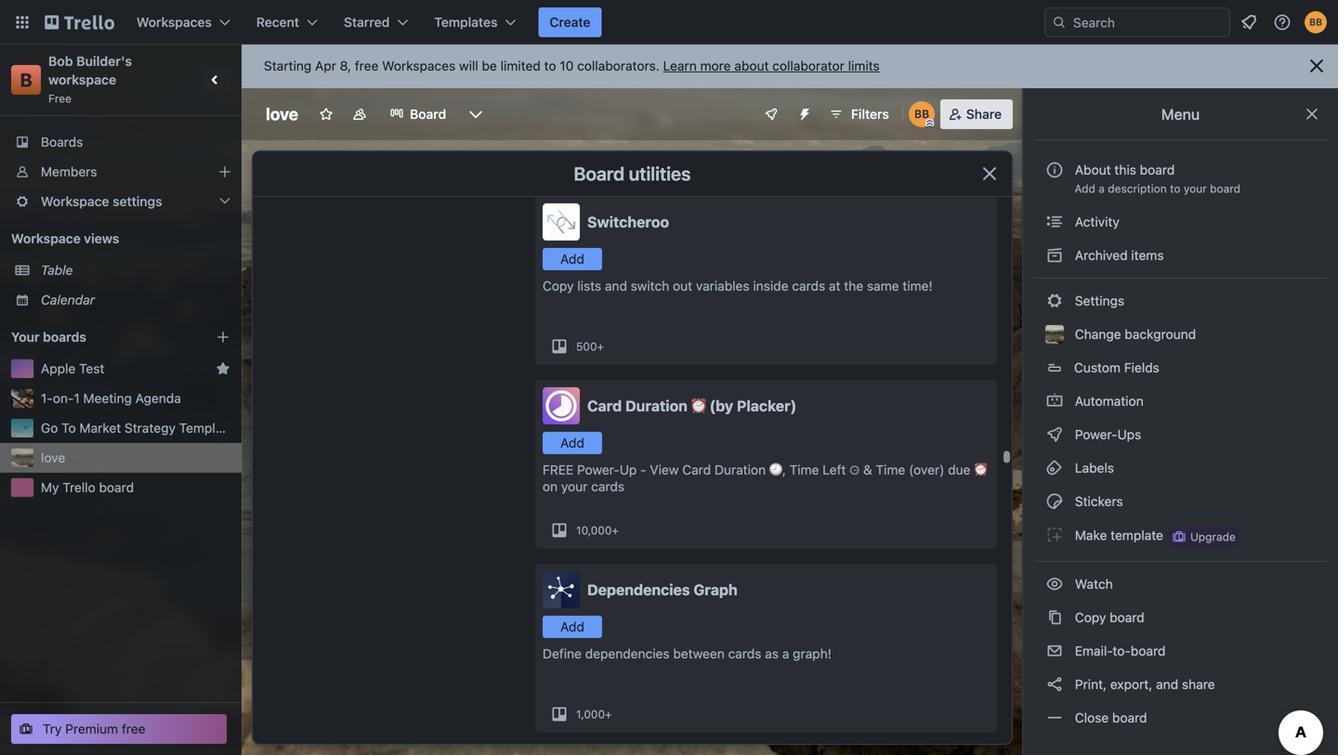 Task type: locate. For each thing, give the bounding box(es) containing it.
dependencies
[[587, 581, 690, 599]]

2 horizontal spatial cards
[[792, 278, 826, 294]]

sm image inside 'automation' link
[[1046, 392, 1064, 411]]

workspace for workspace settings
[[41, 194, 109, 209]]

builder's
[[76, 53, 132, 69]]

and right lists
[[605, 278, 627, 294]]

duration
[[626, 397, 688, 415], [715, 462, 766, 478]]

5 sm image from the top
[[1046, 609, 1064, 627]]

0 vertical spatial workspace
[[41, 194, 109, 209]]

add up define
[[561, 619, 585, 635]]

love up my
[[41, 450, 65, 466]]

8,
[[340, 58, 351, 73]]

limited
[[501, 58, 541, 73]]

open information menu image
[[1273, 13, 1292, 32]]

0 vertical spatial duration
[[626, 397, 688, 415]]

board down the love link
[[99, 480, 134, 495]]

starred icon image
[[216, 362, 231, 376]]

1 time from the left
[[790, 462, 819, 478]]

⏰ inside free power-up - view card duration 🕘, time left ⏲ & time (over) due ⏰ on your cards
[[974, 462, 987, 478]]

love left star or unstar board icon
[[266, 104, 298, 124]]

power- up "labels"
[[1075, 427, 1118, 442]]

3 sm image from the top
[[1046, 392, 1064, 411]]

1 horizontal spatial card
[[682, 462, 711, 478]]

0 vertical spatial workspaces
[[137, 14, 212, 30]]

0 vertical spatial cards
[[792, 278, 826, 294]]

2 vertical spatial +
[[605, 708, 612, 721]]

0 vertical spatial love
[[266, 104, 298, 124]]

graph
[[694, 581, 738, 599]]

love link
[[41, 449, 231, 468]]

and left the share
[[1156, 677, 1179, 692]]

1,000 +
[[576, 708, 612, 721]]

recent
[[256, 14, 299, 30]]

your down free
[[561, 479, 588, 494]]

to
[[544, 58, 556, 73], [1170, 182, 1181, 195]]

sm image inside close board link
[[1046, 709, 1064, 728]]

1 vertical spatial free
[[122, 722, 145, 737]]

sm image for settings
[[1046, 292, 1064, 310]]

test
[[79, 361, 104, 376]]

power- right free
[[577, 462, 620, 478]]

recent button
[[245, 7, 329, 37]]

7 sm image from the top
[[1046, 676, 1064, 694]]

starred button
[[333, 7, 419, 37]]

custom fields button
[[1034, 353, 1327, 383]]

sm image inside the print, export, and share link
[[1046, 676, 1064, 694]]

a down about
[[1099, 182, 1105, 195]]

0 vertical spatial and
[[605, 278, 627, 294]]

0 horizontal spatial love
[[41, 450, 65, 466]]

0 vertical spatial to
[[544, 58, 556, 73]]

workspaces up the workspace navigation collapse icon
[[137, 14, 212, 30]]

views
[[84, 231, 119, 246]]

cards left at at the top
[[792, 278, 826, 294]]

0 vertical spatial board
[[410, 106, 446, 122]]

0 vertical spatial your
[[1184, 182, 1207, 195]]

3 add button from the top
[[543, 616, 602, 639]]

time right & on the bottom
[[876, 462, 906, 478]]

1 vertical spatial ⏰
[[974, 462, 987, 478]]

be
[[482, 58, 497, 73]]

time right the 🕘,
[[790, 462, 819, 478]]

background
[[1125, 327, 1196, 342]]

sm image for activity
[[1046, 213, 1064, 231]]

1 horizontal spatial to
[[1170, 182, 1181, 195]]

copy for copy lists and switch out variables inside cards at the same time!
[[543, 278, 574, 294]]

+
[[597, 340, 604, 353], [612, 524, 619, 537], [605, 708, 612, 721]]

copy up email-
[[1075, 610, 1106, 626]]

activity
[[1072, 214, 1120, 230]]

0 horizontal spatial duration
[[626, 397, 688, 415]]

10
[[560, 58, 574, 73]]

2 sm image from the top
[[1046, 292, 1064, 310]]

1 horizontal spatial love
[[266, 104, 298, 124]]

1 vertical spatial board
[[574, 163, 625, 184]]

1 vertical spatial your
[[561, 479, 588, 494]]

primary element
[[0, 0, 1338, 45]]

1 sm image from the top
[[1046, 246, 1064, 265]]

⏰ left (by
[[691, 397, 706, 415]]

your inside 'about this board add a description to your board'
[[1184, 182, 1207, 195]]

try
[[43, 722, 62, 737]]

card down 500 +
[[587, 397, 622, 415]]

templates
[[434, 14, 498, 30]]

1 horizontal spatial a
[[1099, 182, 1105, 195]]

0 vertical spatial free
[[355, 58, 379, 73]]

sm image for email-to-board
[[1046, 642, 1064, 661]]

1 horizontal spatial your
[[1184, 182, 1207, 195]]

1 vertical spatial copy
[[1075, 610, 1106, 626]]

print,
[[1075, 677, 1107, 692]]

calendar
[[41, 292, 95, 308]]

add for switcheroo
[[561, 251, 585, 267]]

workspaces up board link
[[382, 58, 456, 73]]

email-
[[1075, 644, 1113, 659]]

back to home image
[[45, 7, 114, 37]]

0 horizontal spatial ⏰
[[691, 397, 706, 415]]

your up activity link
[[1184, 182, 1207, 195]]

upgrade button
[[1168, 526, 1240, 548]]

cards left as
[[728, 646, 762, 662]]

graph!
[[793, 646, 832, 662]]

cards down up
[[591, 479, 625, 494]]

sm image inside settings link
[[1046, 292, 1064, 310]]

sm image left "labels"
[[1046, 459, 1064, 478]]

0 vertical spatial copy
[[543, 278, 574, 294]]

1 horizontal spatial cards
[[728, 646, 762, 662]]

sm image for make template
[[1046, 526, 1064, 545]]

left
[[823, 462, 846, 478]]

search image
[[1052, 15, 1067, 30]]

sm image inside "stickers" link
[[1046, 493, 1064, 511]]

0 vertical spatial a
[[1099, 182, 1105, 195]]

1 sm image from the top
[[1046, 213, 1064, 231]]

1-on-1 meeting agenda
[[41, 391, 181, 406]]

1 vertical spatial a
[[782, 646, 789, 662]]

1 horizontal spatial board
[[574, 163, 625, 184]]

1 horizontal spatial copy
[[1075, 610, 1106, 626]]

define dependencies between cards as a graph!
[[543, 646, 832, 662]]

a right as
[[782, 646, 789, 662]]

card right the view
[[682, 462, 711, 478]]

love inside board name text box
[[266, 104, 298, 124]]

1 vertical spatial and
[[1156, 677, 1179, 692]]

0 vertical spatial +
[[597, 340, 604, 353]]

1 horizontal spatial ⏰
[[974, 462, 987, 478]]

copy left lists
[[543, 278, 574, 294]]

add button up define
[[543, 616, 602, 639]]

2 vertical spatial cards
[[728, 646, 762, 662]]

members
[[41, 164, 97, 179]]

sm image left print,
[[1046, 676, 1064, 694]]

sm image left archived
[[1046, 246, 1064, 265]]

workspace down members
[[41, 194, 109, 209]]

6 sm image from the top
[[1046, 709, 1064, 728]]

and for lists
[[605, 278, 627, 294]]

workspace up the table
[[11, 231, 81, 246]]

make
[[1075, 528, 1107, 543]]

sm image left copy board
[[1046, 609, 1064, 627]]

sm image left settings
[[1046, 292, 1064, 310]]

6 sm image from the top
[[1046, 642, 1064, 661]]

1 vertical spatial duration
[[715, 462, 766, 478]]

1 vertical spatial workspace
[[11, 231, 81, 246]]

(by
[[710, 397, 733, 415]]

sm image
[[1046, 213, 1064, 231], [1046, 292, 1064, 310], [1046, 392, 1064, 411], [1046, 426, 1064, 444], [1046, 575, 1064, 594], [1046, 709, 1064, 728]]

duration left the 🕘,
[[715, 462, 766, 478]]

board up print, export, and share at bottom
[[1131, 644, 1166, 659]]

sm image inside power-ups link
[[1046, 426, 1064, 444]]

2 add button from the top
[[543, 432, 602, 455]]

+ up dependencies
[[612, 524, 619, 537]]

sm image left the activity
[[1046, 213, 1064, 231]]

add up lists
[[561, 251, 585, 267]]

1 vertical spatial power-
[[577, 462, 620, 478]]

4 sm image from the top
[[1046, 526, 1064, 545]]

variables
[[696, 278, 750, 294]]

0 horizontal spatial your
[[561, 479, 588, 494]]

1 horizontal spatial duration
[[715, 462, 766, 478]]

add board image
[[216, 330, 231, 345]]

workspaces
[[137, 14, 212, 30], [382, 58, 456, 73]]

your boards
[[11, 329, 86, 345]]

0 horizontal spatial cards
[[591, 479, 625, 494]]

filters button
[[824, 99, 895, 129]]

0 horizontal spatial to
[[544, 58, 556, 73]]

apple test link
[[41, 360, 208, 378]]

to left 10
[[544, 58, 556, 73]]

archived items
[[1072, 248, 1164, 263]]

archived
[[1075, 248, 1128, 263]]

sm image for stickers
[[1046, 493, 1064, 511]]

board up switcheroo
[[574, 163, 625, 184]]

free right premium
[[122, 722, 145, 737]]

add button up lists
[[543, 248, 602, 270]]

sm image inside labels link
[[1046, 459, 1064, 478]]

filters
[[851, 106, 889, 122]]

board up to-
[[1110, 610, 1145, 626]]

add button up free
[[543, 432, 602, 455]]

workspace views
[[11, 231, 119, 246]]

card duration ⏰ (by placker)
[[587, 397, 797, 415]]

workspace inside popup button
[[41, 194, 109, 209]]

sm image left stickers
[[1046, 493, 1064, 511]]

1 vertical spatial card
[[682, 462, 711, 478]]

description
[[1108, 182, 1167, 195]]

board
[[410, 106, 446, 122], [574, 163, 625, 184]]

time
[[790, 462, 819, 478], [876, 462, 906, 478]]

sm image for copy board
[[1046, 609, 1064, 627]]

⏰ right due at the bottom right of the page
[[974, 462, 987, 478]]

sm image inside archived items link
[[1046, 246, 1064, 265]]

add down about
[[1075, 182, 1096, 195]]

1 horizontal spatial time
[[876, 462, 906, 478]]

0 horizontal spatial copy
[[543, 278, 574, 294]]

0 vertical spatial card
[[587, 397, 622, 415]]

sm image left power-ups on the bottom
[[1046, 426, 1064, 444]]

board left customize views "image"
[[410, 106, 446, 122]]

on-
[[53, 391, 74, 406]]

1 horizontal spatial power-
[[1075, 427, 1118, 442]]

sm image left the close at the right bottom
[[1046, 709, 1064, 728]]

to up activity link
[[1170, 182, 1181, 195]]

1 add button from the top
[[543, 248, 602, 270]]

3 sm image from the top
[[1046, 493, 1064, 511]]

sm image inside "copy board" link
[[1046, 609, 1064, 627]]

0 vertical spatial add button
[[543, 248, 602, 270]]

at
[[829, 278, 841, 294]]

5 sm image from the top
[[1046, 575, 1064, 594]]

2 vertical spatial add button
[[543, 616, 602, 639]]

to inside 'about this board add a description to your board'
[[1170, 182, 1181, 195]]

meeting
[[83, 391, 132, 406]]

0 horizontal spatial power-
[[577, 462, 620, 478]]

workspace visible image
[[352, 107, 367, 122]]

power-
[[1075, 427, 1118, 442], [577, 462, 620, 478]]

workspace for workspace views
[[11, 231, 81, 246]]

my
[[41, 480, 59, 495]]

sm image left make
[[1046, 526, 1064, 545]]

sm image left watch
[[1046, 575, 1064, 594]]

1
[[74, 391, 80, 406]]

copy lists and switch out variables inside cards at the same time!
[[543, 278, 933, 294]]

add up free
[[561, 435, 585, 451]]

will
[[459, 58, 478, 73]]

a inside 'about this board add a description to your board'
[[1099, 182, 1105, 195]]

0 horizontal spatial free
[[122, 722, 145, 737]]

sm image inside watch link
[[1046, 575, 1064, 594]]

trello
[[63, 480, 96, 495]]

0 horizontal spatial board
[[410, 106, 446, 122]]

duration up the view
[[626, 397, 688, 415]]

free right 8,
[[355, 58, 379, 73]]

limits
[[848, 58, 880, 73]]

boards
[[43, 329, 86, 345]]

placker)
[[737, 397, 797, 415]]

board up description
[[1140, 162, 1175, 178]]

automation
[[1072, 394, 1144, 409]]

calendar link
[[41, 291, 231, 310]]

sm image inside email-to-board link
[[1046, 642, 1064, 661]]

free
[[543, 462, 574, 478]]

sm image left automation
[[1046, 392, 1064, 411]]

activity link
[[1034, 207, 1327, 237]]

love
[[266, 104, 298, 124], [41, 450, 65, 466]]

1 vertical spatial add button
[[543, 432, 602, 455]]

2 sm image from the top
[[1046, 459, 1064, 478]]

0 horizontal spatial time
[[790, 462, 819, 478]]

1 vertical spatial +
[[612, 524, 619, 537]]

0 horizontal spatial workspaces
[[137, 14, 212, 30]]

sm image
[[1046, 246, 1064, 265], [1046, 459, 1064, 478], [1046, 493, 1064, 511], [1046, 526, 1064, 545], [1046, 609, 1064, 627], [1046, 642, 1064, 661], [1046, 676, 1064, 694]]

0 horizontal spatial and
[[605, 278, 627, 294]]

1 vertical spatial cards
[[591, 479, 625, 494]]

0 vertical spatial power-
[[1075, 427, 1118, 442]]

apple test
[[41, 361, 104, 376]]

⏲
[[850, 462, 860, 478]]

define
[[543, 646, 582, 662]]

sm image inside activity link
[[1046, 213, 1064, 231]]

-
[[641, 462, 647, 478]]

1 horizontal spatial workspaces
[[382, 58, 456, 73]]

+ down dependencies
[[605, 708, 612, 721]]

+ down lists
[[597, 340, 604, 353]]

1 horizontal spatial and
[[1156, 677, 1179, 692]]

4 sm image from the top
[[1046, 426, 1064, 444]]

your boards with 5 items element
[[11, 326, 188, 349]]

1 vertical spatial to
[[1170, 182, 1181, 195]]

your inside free power-up - view card duration 🕘, time left ⏲ & time (over) due ⏰ on your cards
[[561, 479, 588, 494]]

upgrade
[[1191, 531, 1236, 544]]

board for board
[[410, 106, 446, 122]]

sm image left email-
[[1046, 642, 1064, 661]]



Task type: vqa. For each thing, say whether or not it's contained in the screenshot.
Power- within FREE Power-Up - View Card Duration 🕘, Time Left ⏲ & Time (over) due ⏰ on your cards
yes



Task type: describe. For each thing, give the bounding box(es) containing it.
time!
[[903, 278, 933, 294]]

bob builder (bobbuilder40) image
[[909, 101, 935, 127]]

members link
[[0, 157, 242, 187]]

the
[[844, 278, 864, 294]]

automation link
[[1034, 387, 1327, 416]]

table
[[41, 263, 73, 278]]

about
[[1075, 162, 1111, 178]]

board link
[[378, 99, 457, 129]]

customize views image
[[467, 105, 485, 124]]

more
[[700, 58, 731, 73]]

free
[[48, 92, 72, 105]]

items
[[1132, 248, 1164, 263]]

starting apr 8, free workspaces will be limited to 10 collaborators. learn more about collaborator limits
[[264, 58, 880, 73]]

board down "export,"
[[1113, 711, 1147, 726]]

b link
[[11, 65, 41, 95]]

and for export,
[[1156, 677, 1179, 692]]

sm image for labels
[[1046, 459, 1064, 478]]

premium
[[65, 722, 118, 737]]

custom
[[1074, 360, 1121, 376]]

0 horizontal spatial a
[[782, 646, 789, 662]]

board for board utilities
[[574, 163, 625, 184]]

1 vertical spatial love
[[41, 450, 65, 466]]

your
[[11, 329, 40, 345]]

1 vertical spatial workspaces
[[382, 58, 456, 73]]

add inside 'about this board add a description to your board'
[[1075, 182, 1096, 195]]

b
[[20, 69, 32, 91]]

sm image for archived items
[[1046, 246, 1064, 265]]

labels link
[[1034, 454, 1327, 483]]

menu
[[1162, 105, 1200, 123]]

bob builder's workspace free
[[48, 53, 135, 105]]

settings link
[[1034, 286, 1327, 316]]

starred
[[344, 14, 390, 30]]

add for dependencies graph
[[561, 619, 585, 635]]

share
[[1182, 677, 1215, 692]]

1,000
[[576, 708, 605, 721]]

boards
[[41, 134, 83, 150]]

switcheroo
[[587, 213, 669, 231]]

2 time from the left
[[876, 462, 906, 478]]

export,
[[1110, 677, 1153, 692]]

(over)
[[909, 462, 945, 478]]

copy board
[[1072, 610, 1145, 626]]

apple
[[41, 361, 76, 376]]

board utilities
[[574, 163, 691, 184]]

create
[[550, 14, 591, 30]]

workspace navigation collapse icon image
[[203, 67, 229, 93]]

create button
[[539, 7, 602, 37]]

power-ups
[[1072, 427, 1145, 442]]

close board
[[1072, 711, 1147, 726]]

workspace settings button
[[0, 187, 242, 217]]

collaborators.
[[577, 58, 660, 73]]

to-
[[1113, 644, 1131, 659]]

card inside free power-up - view card duration 🕘, time left ⏲ & time (over) due ⏰ on your cards
[[682, 462, 711, 478]]

try premium free button
[[11, 715, 227, 745]]

fields
[[1124, 360, 1160, 376]]

duration inside free power-up - view card duration 🕘, time left ⏲ & time (over) due ⏰ on your cards
[[715, 462, 766, 478]]

copy for copy board
[[1075, 610, 1106, 626]]

out
[[673, 278, 693, 294]]

watch
[[1072, 577, 1117, 592]]

board up activity link
[[1210, 182, 1241, 195]]

print, export, and share link
[[1034, 670, 1327, 700]]

settings
[[113, 194, 162, 209]]

utilities
[[629, 163, 691, 184]]

as
[[765, 646, 779, 662]]

my trello board
[[41, 480, 134, 495]]

add for card duration ⏰ (by placker)
[[561, 435, 585, 451]]

0 notifications image
[[1238, 11, 1260, 33]]

automation image
[[790, 99, 816, 125]]

free power-up - view card duration 🕘, time left ⏲ & time (over) due ⏰ on your cards
[[543, 462, 987, 494]]

change background link
[[1034, 320, 1327, 349]]

bob
[[48, 53, 73, 69]]

bob builder (bobbuilder40) image
[[1305, 11, 1327, 33]]

stickers
[[1072, 494, 1123, 509]]

500
[[576, 340, 597, 353]]

change background
[[1072, 327, 1196, 342]]

workspaces button
[[125, 7, 242, 37]]

Board name text field
[[257, 99, 308, 129]]

sm image for automation
[[1046, 392, 1064, 411]]

ups
[[1118, 427, 1142, 442]]

add button for switcheroo
[[543, 248, 602, 270]]

archived items link
[[1034, 241, 1327, 270]]

table link
[[41, 261, 231, 280]]

sm image for close board
[[1046, 709, 1064, 728]]

power ups image
[[764, 107, 779, 122]]

due
[[948, 462, 971, 478]]

10,000 +
[[576, 524, 619, 537]]

this member is an admin of this board. image
[[926, 119, 934, 127]]

add button for dependencies graph
[[543, 616, 602, 639]]

boards link
[[0, 127, 242, 157]]

watch link
[[1034, 570, 1327, 600]]

cards inside free power-up - view card duration 🕘, time left ⏲ & time (over) due ⏰ on your cards
[[591, 479, 625, 494]]

0 vertical spatial ⏰
[[691, 397, 706, 415]]

on
[[543, 479, 558, 494]]

dependencies
[[585, 646, 670, 662]]

power- inside free power-up - view card duration 🕘, time left ⏲ & time (over) due ⏰ on your cards
[[577, 462, 620, 478]]

strategy
[[125, 421, 176, 436]]

workspaces inside popup button
[[137, 14, 212, 30]]

about
[[735, 58, 769, 73]]

star or unstar board image
[[319, 107, 334, 122]]

free inside try premium free button
[[122, 722, 145, 737]]

0 horizontal spatial card
[[587, 397, 622, 415]]

power-ups link
[[1034, 420, 1327, 450]]

inside
[[753, 278, 789, 294]]

my trello board link
[[41, 479, 231, 497]]

sm image for power-ups
[[1046, 426, 1064, 444]]

🕘,
[[770, 462, 786, 478]]

view
[[650, 462, 679, 478]]

Search field
[[1067, 8, 1230, 36]]

add button for card duration ⏰ (by placker)
[[543, 432, 602, 455]]

starting
[[264, 58, 312, 73]]

market
[[79, 421, 121, 436]]

sm image for print, export, and share
[[1046, 676, 1064, 694]]

share
[[966, 106, 1002, 122]]

1 horizontal spatial free
[[355, 58, 379, 73]]

close
[[1075, 711, 1109, 726]]

+ for dependencies
[[605, 708, 612, 721]]

&
[[863, 462, 873, 478]]

change
[[1075, 327, 1121, 342]]

workspace
[[48, 72, 116, 87]]

this
[[1115, 162, 1137, 178]]

to
[[62, 421, 76, 436]]

dependencies graph
[[587, 581, 738, 599]]

sm image for watch
[[1046, 575, 1064, 594]]

learn more about collaborator limits link
[[663, 58, 880, 73]]

+ for card
[[612, 524, 619, 537]]



